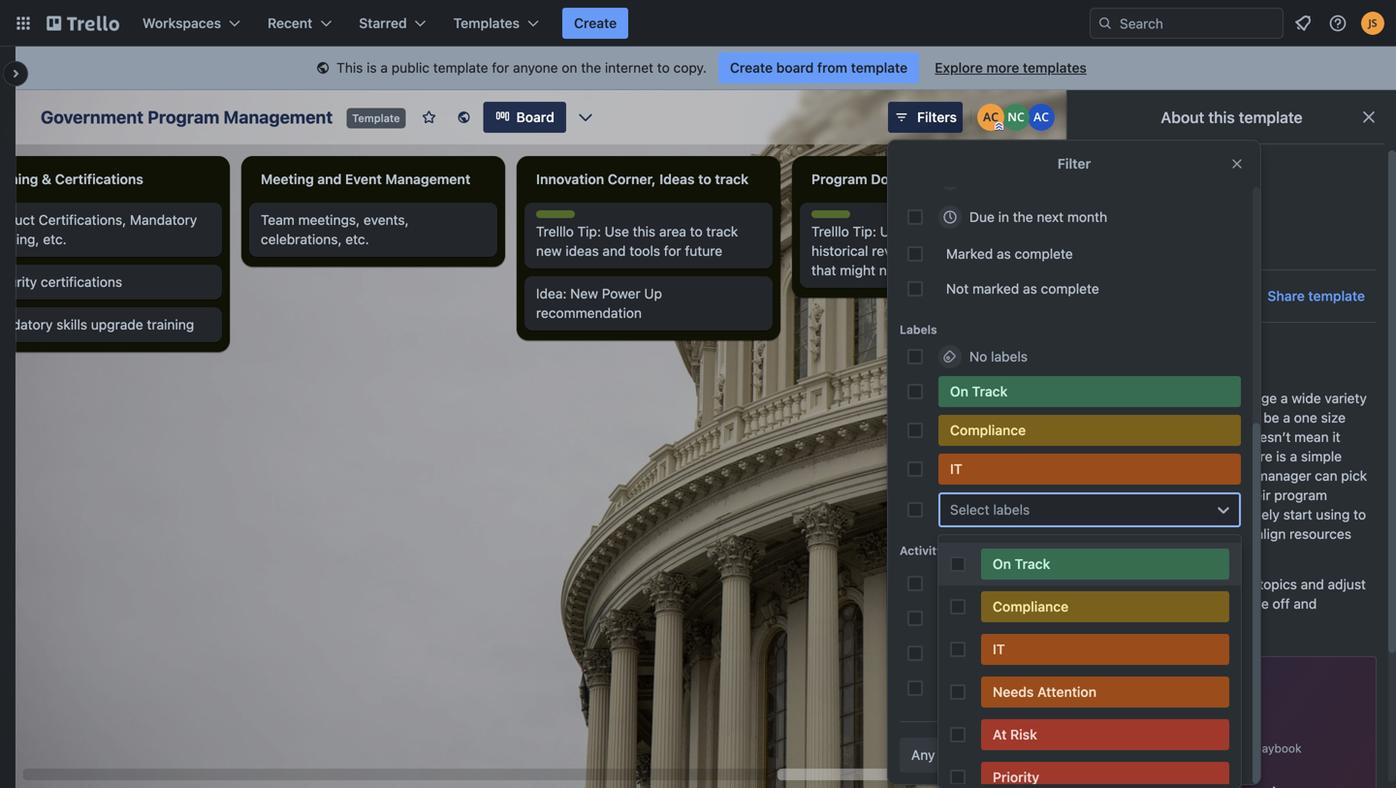 Task type: vqa. For each thing, say whether or not it's contained in the screenshot.
the Trelllo associated with historical
yes



Task type: describe. For each thing, give the bounding box(es) containing it.
manager
[[1257, 468, 1311, 484]]

agencies
[[1168, 390, 1224, 406]]

board
[[776, 60, 814, 76]]

template right from
[[851, 60, 908, 76]]

filter
[[1058, 156, 1091, 172]]

align
[[1256, 526, 1286, 542]]

are
[[1249, 596, 1269, 612]]

template up close popover "image"
[[1239, 108, 1303, 127]]

and left you
[[1196, 596, 1219, 612]]

template
[[352, 112, 400, 125]]

at risk
[[993, 727, 1037, 743]]

1 vertical spatial four
[[1105, 680, 1130, 696]]

and inside trello tip trelllo tip: use this area to hold historical reviews and documents that might need to be referenced
[[923, 243, 947, 259]]

this
[[337, 60, 363, 76]]

adjust
[[1328, 576, 1366, 592]]

0 vertical spatial color: yellow, title: "compliance" element
[[939, 415, 1241, 446]]

attention
[[1038, 684, 1097, 700]]

here
[[1243, 448, 1273, 464]]

and right off
[[1294, 596, 1317, 612]]

0 vertical spatial on
[[950, 384, 969, 400]]

need
[[879, 262, 911, 278]]

workspaces button
[[131, 8, 252, 39]]

0 vertical spatial color: orange, title: "it" element
[[939, 454, 1241, 485]]

meetings,
[[298, 212, 360, 228]]

color: orange, title: "needs attention" element
[[981, 677, 1230, 708]]

to up marked
[[966, 224, 978, 240]]

needs
[[993, 684, 1034, 700]]

take a look through the list topics and adjust for your program and you are off and running!
[[1087, 576, 1366, 631]]

marked
[[973, 281, 1019, 297]]

up
[[644, 286, 662, 302]]

a left wide
[[1281, 390, 1288, 406]]

the up due in the next month
[[1013, 170, 1033, 186]]

list
[[1237, 576, 1255, 592]]

the up activity
[[996, 645, 1016, 661]]

0 vertical spatial templates
[[1023, 60, 1087, 76]]

tip: for ideas
[[578, 224, 601, 240]]

john smith (johnsmith38824343) image
[[1361, 12, 1385, 35]]

public
[[392, 60, 430, 76]]

share template button
[[1241, 286, 1365, 306]]

trelllo tip: use this area to hold historical reviews and documents that might need to be referenced link
[[812, 222, 1037, 280]]

filters
[[917, 109, 957, 125]]

government agencies manage a wide variety of programs, so there won't be a one size fits all template. but that doesn't mean it isn't easy to get started!  here is a simple template that any program manager can pick up, quickly customize to their program requirements, and immediately start using to increase transparency and align resources towards common goals.
[[1087, 390, 1367, 561]]

sm image
[[313, 59, 333, 79]]

this for trelllo tip: use this area to track new ideas and tools for future
[[633, 224, 656, 240]]

without activity in the last four weeks
[[939, 680, 1173, 696]]

1 horizontal spatial on
[[993, 556, 1011, 572]]

0 vertical spatial on track
[[950, 384, 1008, 400]]

through
[[1161, 576, 1210, 592]]

week for due in the next week
[[1068, 170, 1100, 186]]

towards
[[1087, 545, 1137, 561]]

team meetings, events, celebrations, etc. link
[[261, 210, 486, 249]]

in right activity
[[1041, 680, 1052, 696]]

2 horizontal spatial that
[[1215, 429, 1240, 445]]

playbook
[[1252, 742, 1302, 755]]

trello for trelllo tip: use this area to hold historical reviews and documents that might need to be referenced
[[812, 211, 843, 225]]

ideas
[[566, 243, 599, 259]]

last for two
[[1020, 610, 1042, 626]]

a left public
[[381, 60, 388, 76]]

any
[[911, 747, 935, 763]]

for inside "trello tip trelllo tip: use this area to track new ideas and tools for future"
[[664, 243, 681, 259]]

due in the next week
[[970, 170, 1100, 186]]

color: red, title: "priority" element
[[981, 762, 1230, 788]]

1 vertical spatial color: green, title: "on track" element
[[981, 549, 1230, 580]]

area for tools
[[659, 224, 686, 240]]

last for week
[[1020, 575, 1042, 591]]

it for topmost color: orange, title: "it" element
[[950, 461, 963, 477]]

the up active in the last two weeks
[[996, 575, 1016, 591]]

0 vertical spatial four
[[1046, 645, 1071, 661]]

isn't
[[1087, 448, 1114, 464]]

explore
[[935, 60, 983, 76]]

idea: new power up recommendation link
[[536, 284, 761, 323]]

0 vertical spatial compliance
[[950, 422, 1026, 438]]

more
[[987, 60, 1019, 76]]

marked
[[946, 246, 993, 262]]

track inside "trello tip trelllo tip: use this area to track new ideas and tools for future"
[[706, 224, 738, 240]]

might
[[840, 262, 876, 278]]

power
[[602, 286, 641, 302]]

due for due in the next week
[[970, 170, 995, 186]]

next for month
[[1037, 209, 1064, 225]]

atlassian
[[1167, 742, 1216, 755]]

future
[[685, 243, 723, 259]]

due for due in the next month
[[970, 209, 995, 225]]

not
[[946, 281, 969, 297]]

due in the next month
[[970, 209, 1107, 225]]

tip for reviews
[[846, 211, 864, 225]]

starred
[[359, 15, 407, 31]]

to left copy. in the top of the page
[[657, 60, 670, 76]]

the right hold
[[1013, 209, 1033, 225]]

1 horizontal spatial as
[[1023, 281, 1037, 297]]

to right using
[[1354, 507, 1366, 523]]

team inside by atlassian team playbook link
[[1219, 742, 1248, 755]]

0 vertical spatial complete
[[1015, 246, 1073, 262]]

trelllo for new
[[536, 224, 574, 240]]

open information menu image
[[1328, 14, 1348, 33]]

select labels
[[950, 502, 1030, 518]]

trello for trelllo tip: use this area to track new ideas and tools for future
[[536, 211, 567, 225]]

it
[[1333, 429, 1341, 445]]

not marked as complete
[[946, 281, 1099, 297]]

active in the last four weeks
[[939, 645, 1114, 661]]

government for government agencies manage a wide variety of programs, so there won't be a one size fits all template. but that doesn't mean it isn't easy to get started!  here is a simple template that any program manager can pick up, quickly customize to their program requirements, and immediately start using to increase transparency and align resources towards common goals.
[[1087, 390, 1164, 406]]

2 vertical spatial weeks
[[1134, 680, 1173, 696]]

week for active in the last week
[[1046, 575, 1078, 591]]

template inside 'government agencies manage a wide variety of programs, so there won't be a one size fits all template. but that doesn't mean it isn't easy to get started!  here is a simple template that any program manager can pick up, quickly customize to their program requirements, and immediately start using to increase transparency and align resources towards common goals.'
[[1087, 468, 1142, 484]]

on
[[562, 60, 577, 76]]

program document archive
[[812, 171, 991, 187]]

anyone
[[513, 60, 558, 76]]

from
[[817, 60, 848, 76]]

is inside 'government agencies manage a wide variety of programs, so there won't be a one size fits all template. but that doesn't mean it isn't easy to get started!  here is a simple template that any program manager can pick up, quickly customize to their program requirements, and immediately start using to increase transparency and align resources towards common goals.'
[[1276, 448, 1287, 464]]

and down customize
[[1177, 507, 1201, 523]]

labels
[[900, 323, 937, 336]]

meeting and event management
[[261, 171, 471, 187]]

2 vertical spatial that
[[1146, 468, 1170, 484]]

doesn't
[[1244, 429, 1291, 445]]

management inside board name text field
[[223, 107, 333, 128]]

and inside "trello tip trelllo tip: use this area to track new ideas and tools for future"
[[603, 243, 626, 259]]

nicole cvitanovic (nicolecvitanovic) image
[[1003, 104, 1030, 131]]

copy.
[[674, 60, 707, 76]]

easy
[[1117, 448, 1146, 464]]

close popover image
[[1230, 156, 1245, 172]]

any
[[1174, 468, 1196, 484]]

two
[[1046, 610, 1068, 626]]

government for government program management
[[41, 107, 144, 128]]

next for week
[[1037, 170, 1064, 186]]

government program management
[[41, 107, 333, 128]]

at
[[993, 727, 1007, 743]]

share template
[[1268, 288, 1365, 304]]

in for active in the last four weeks
[[981, 645, 992, 661]]

tip: for reviews
[[853, 224, 876, 240]]

requirements,
[[1087, 507, 1174, 523]]

to down template.
[[1150, 448, 1162, 464]]

active for active in the last four weeks
[[939, 645, 977, 661]]

take
[[1087, 576, 1116, 592]]

in for due in the next week
[[998, 170, 1009, 186]]

labels for no labels
[[991, 349, 1028, 365]]

1 vertical spatial compliance
[[993, 599, 1069, 615]]

can
[[1315, 468, 1338, 484]]

ideas
[[660, 171, 695, 187]]

select
[[950, 502, 990, 518]]

star or unstar board image
[[421, 110, 437, 125]]

the right on on the top
[[581, 60, 601, 76]]

innovation corner, ideas to track
[[536, 171, 749, 187]]

corner,
[[608, 171, 656, 187]]

off
[[1273, 596, 1290, 612]]

up,
[[1087, 487, 1107, 503]]

1 vertical spatial amy campbell (amycampbell) image
[[1085, 202, 1134, 250]]

common
[[1140, 545, 1195, 561]]



Task type: locate. For each thing, give the bounding box(es) containing it.
area up "tools"
[[659, 224, 686, 240]]

customize views image
[[576, 108, 595, 127]]

0 horizontal spatial tip
[[571, 211, 588, 225]]

the up you
[[1213, 576, 1234, 592]]

to inside "trello tip trelllo tip: use this area to track new ideas and tools for future"
[[690, 224, 703, 240]]

1 horizontal spatial use
[[880, 224, 905, 240]]

starred button
[[347, 8, 438, 39]]

labels right select
[[993, 502, 1030, 518]]

explore more templates link
[[923, 52, 1099, 83]]

no labels
[[970, 349, 1028, 365]]

0 vertical spatial color: green, title: "on track" element
[[939, 376, 1241, 407]]

government
[[41, 107, 144, 128], [1087, 390, 1164, 406]]

0 vertical spatial track
[[972, 384, 1008, 400]]

1 vertical spatial management
[[385, 171, 471, 187]]

0 horizontal spatial templates
[[1023, 60, 1087, 76]]

0 vertical spatial labels
[[991, 349, 1028, 365]]

labels for select labels
[[993, 502, 1030, 518]]

your
[[1108, 596, 1136, 612]]

that
[[812, 262, 836, 278], [1215, 429, 1240, 445], [1146, 468, 1170, 484]]

internet
[[605, 60, 654, 76]]

program down through
[[1139, 596, 1192, 612]]

2 horizontal spatial for
[[1087, 596, 1104, 612]]

primary element
[[0, 0, 1396, 47]]

week up two
[[1046, 575, 1078, 591]]

for right "tools"
[[664, 243, 681, 259]]

0 vertical spatial for
[[492, 60, 509, 76]]

0 horizontal spatial government
[[41, 107, 144, 128]]

color: orange, title: "it" element down 'running!'
[[981, 634, 1230, 665]]

documents
[[950, 243, 1020, 259]]

management inside text field
[[385, 171, 471, 187]]

their
[[1242, 487, 1271, 503]]

active up without at right
[[939, 645, 977, 661]]

last for four
[[1020, 645, 1042, 661]]

board link
[[483, 102, 566, 133]]

is up manager
[[1276, 448, 1287, 464]]

1 horizontal spatial tip:
[[853, 224, 876, 240]]

get
[[1166, 448, 1187, 464]]

idea: new power up recommendation
[[536, 286, 662, 321]]

in for active in the last two weeks
[[981, 610, 992, 626]]

in up without at right
[[981, 645, 992, 661]]

complete down due in the next month
[[1015, 246, 1073, 262]]

for left anyone on the top of the page
[[492, 60, 509, 76]]

2 active from the top
[[939, 610, 977, 626]]

program down workspaces
[[148, 107, 219, 128]]

create for create
[[574, 15, 617, 31]]

1 trelllo from the left
[[536, 224, 574, 240]]

program
[[1200, 468, 1253, 484], [1274, 487, 1327, 503], [1139, 596, 1192, 612]]

1 vertical spatial as
[[1023, 281, 1037, 297]]

filters button
[[888, 102, 963, 133]]

0 vertical spatial track
[[715, 171, 749, 187]]

2 tip from the left
[[846, 211, 864, 225]]

increase
[[1087, 526, 1140, 542]]

0 vertical spatial weeks
[[1072, 610, 1111, 626]]

0 horizontal spatial track
[[972, 384, 1008, 400]]

1 horizontal spatial be
[[1264, 410, 1280, 426]]

0 horizontal spatial use
[[605, 224, 629, 240]]

and left adjust
[[1301, 576, 1324, 592]]

1 horizontal spatial templates
[[1159, 677, 1233, 696]]

there
[[1189, 410, 1222, 426]]

trelllo for historical
[[812, 224, 849, 240]]

0 horizontal spatial trelllo
[[536, 224, 574, 240]]

active for active in the last week
[[939, 575, 977, 591]]

this up "tools"
[[633, 224, 656, 240]]

color: lime, title: "trello tip" element for trelllo tip: use this area to track new ideas and tools for future
[[536, 210, 588, 225]]

0 vertical spatial due
[[970, 170, 995, 186]]

weeks down 'running!'
[[1074, 645, 1114, 661]]

explore more templates
[[935, 60, 1087, 76]]

0 vertical spatial that
[[812, 262, 836, 278]]

to inside text box
[[698, 171, 712, 187]]

to right need
[[914, 262, 927, 278]]

templates
[[1023, 60, 1087, 76], [1159, 677, 1233, 696]]

tip: up historical at the right
[[853, 224, 876, 240]]

and down immediately on the bottom
[[1229, 526, 1253, 542]]

tip up "ideas"
[[571, 211, 588, 225]]

0 horizontal spatial trello
[[536, 211, 567, 225]]

1 trello from the left
[[536, 211, 567, 225]]

use for reviews
[[880, 224, 905, 240]]

it down active in the last two weeks
[[993, 641, 1005, 657]]

1 horizontal spatial this
[[908, 224, 931, 240]]

transparency
[[1143, 526, 1226, 542]]

2 tip: from the left
[[853, 224, 876, 240]]

Program Document Archive text field
[[800, 164, 1048, 195]]

trelllo up historical at the right
[[812, 224, 849, 240]]

2 use from the left
[[880, 224, 905, 240]]

in for due in the next month
[[998, 209, 1009, 225]]

four up color: red, title: "at risk" element
[[1105, 680, 1130, 696]]

team meetings, events, celebrations, etc.
[[261, 212, 409, 247]]

1 horizontal spatial team
[[1219, 742, 1248, 755]]

1 vertical spatial program
[[1274, 487, 1327, 503]]

simple
[[1301, 448, 1342, 464]]

0 vertical spatial create
[[574, 15, 617, 31]]

1 horizontal spatial program
[[1200, 468, 1253, 484]]

color: lime, title: "trello tip" element
[[536, 210, 588, 225], [812, 210, 864, 225]]

management up events,
[[385, 171, 471, 187]]

0 horizontal spatial for
[[492, 60, 509, 76]]

for
[[492, 60, 509, 76], [664, 243, 681, 259], [1087, 596, 1104, 612]]

1 vertical spatial color: yellow, title: "compliance" element
[[981, 591, 1230, 623]]

trello up historical at the right
[[812, 211, 843, 225]]

active in the last week
[[939, 575, 1078, 591]]

a up manager
[[1290, 448, 1298, 464]]

2 due from the top
[[970, 209, 995, 225]]

program inside board name text field
[[148, 107, 219, 128]]

won't
[[1226, 410, 1260, 426]]

active for active in the last two weeks
[[939, 610, 977, 626]]

create left board
[[730, 60, 773, 76]]

trelllo up new
[[536, 224, 574, 240]]

the down active in the last week
[[996, 610, 1016, 626]]

0 horizontal spatial on
[[950, 384, 969, 400]]

0 horizontal spatial area
[[659, 224, 686, 240]]

resources
[[1290, 526, 1352, 542]]

started!
[[1190, 448, 1239, 464]]

that inside trello tip trelllo tip: use this area to hold historical reviews and documents that might need to be referenced
[[812, 262, 836, 278]]

2 horizontal spatial program
[[1274, 487, 1327, 503]]

0 horizontal spatial as
[[997, 246, 1011, 262]]

idea:
[[536, 286, 567, 302]]

2 horizontal spatial this
[[1209, 108, 1235, 127]]

0 horizontal spatial team
[[261, 212, 295, 228]]

labels right no
[[991, 349, 1028, 365]]

2 vertical spatial for
[[1087, 596, 1104, 612]]

1 area from the left
[[659, 224, 686, 240]]

0 notifications image
[[1292, 12, 1315, 35]]

start
[[1284, 507, 1313, 523]]

0 horizontal spatial tip:
[[578, 224, 601, 240]]

Meeting and Event Management text field
[[249, 164, 497, 195]]

manage
[[1227, 390, 1277, 406]]

2 trello from the left
[[812, 211, 843, 225]]

on
[[950, 384, 969, 400], [993, 556, 1011, 572]]

track
[[715, 171, 749, 187], [706, 224, 738, 240]]

this member is an admin of this board. image
[[995, 122, 1004, 131]]

area inside trello tip trelllo tip: use this area to hold historical reviews and documents that might need to be referenced
[[935, 224, 962, 240]]

government up programs, at the bottom of the page
[[1087, 390, 1164, 406]]

this for trelllo tip: use this area to hold historical reviews and documents that might need to be referenced
[[908, 224, 931, 240]]

1 horizontal spatial amy campbell (amycampbell) image
[[1085, 202, 1134, 250]]

next left month
[[1037, 209, 1064, 225]]

next
[[1037, 170, 1064, 186], [1037, 209, 1064, 225]]

1 vertical spatial on track
[[993, 556, 1050, 572]]

0 vertical spatial program
[[1200, 468, 1253, 484]]

0 vertical spatial team
[[261, 212, 295, 228]]

you
[[1223, 596, 1246, 612]]

1 tip from the left
[[571, 211, 588, 225]]

1 vertical spatial government
[[1087, 390, 1164, 406]]

1 tip: from the left
[[578, 224, 601, 240]]

amy campbell (amycampbell) image left amy campbell (amycampbell26) image
[[977, 104, 1005, 131]]

color: green, title: "on track" element
[[939, 376, 1241, 407], [981, 549, 1230, 580]]

1 use from the left
[[605, 224, 629, 240]]

1 vertical spatial create
[[730, 60, 773, 76]]

compliance down no
[[950, 422, 1026, 438]]

this is a public template for anyone on the internet to copy.
[[337, 60, 707, 76]]

in
[[998, 170, 1009, 186], [998, 209, 1009, 225], [981, 575, 992, 591], [981, 610, 992, 626], [981, 645, 992, 661], [1041, 680, 1052, 696]]

this inside "trello tip trelllo tip: use this area to track new ideas and tools for future"
[[633, 224, 656, 240]]

use inside "trello tip trelllo tip: use this area to track new ideas and tools for future"
[[605, 224, 629, 240]]

3 active from the top
[[939, 645, 977, 661]]

2 next from the top
[[1037, 209, 1064, 225]]

a left one
[[1283, 410, 1291, 426]]

topics
[[1259, 576, 1297, 592]]

0 horizontal spatial four
[[1046, 645, 1071, 661]]

template down isn't
[[1087, 468, 1142, 484]]

customize
[[1158, 487, 1222, 503]]

back to home image
[[47, 8, 119, 39]]

it for the bottom color: orange, title: "it" element
[[993, 641, 1005, 657]]

tip inside trello tip trelllo tip: use this area to hold historical reviews and documents that might need to be referenced
[[846, 211, 864, 225]]

due up the documents
[[970, 209, 995, 225]]

0 vertical spatial active
[[939, 575, 977, 591]]

1 horizontal spatial tip
[[846, 211, 864, 225]]

as down hold
[[997, 246, 1011, 262]]

track right ideas
[[715, 171, 749, 187]]

amy campbell (amycampbell) image down filter
[[1085, 202, 1134, 250]]

1 horizontal spatial is
[[1276, 448, 1287, 464]]

team up celebrations,
[[261, 212, 295, 228]]

to right ideas
[[698, 171, 712, 187]]

program inside text box
[[812, 171, 868, 187]]

1 horizontal spatial color: lime, title: "trello tip" element
[[812, 210, 864, 225]]

in up active in the last two weeks
[[981, 575, 992, 591]]

month
[[1068, 209, 1107, 225]]

trello inside trello tip trelllo tip: use this area to hold historical reviews and documents that might need to be referenced
[[812, 211, 843, 225]]

color: orange, title: "it" element
[[939, 454, 1241, 485], [981, 634, 1230, 665]]

program down started! in the right of the page
[[1200, 468, 1253, 484]]

create up on on the top
[[574, 15, 617, 31]]

track
[[972, 384, 1008, 400], [1015, 556, 1050, 572]]

week up month
[[1068, 170, 1100, 186]]

1 next from the top
[[1037, 170, 1064, 186]]

and inside text field
[[317, 171, 342, 187]]

tip: inside trello tip trelllo tip: use this area to hold historical reviews and documents that might need to be referenced
[[853, 224, 876, 240]]

events,
[[364, 212, 409, 228]]

1 color: lime, title: "trello tip" element from the left
[[536, 210, 588, 225]]

marked as complete
[[946, 246, 1073, 262]]

tip for ideas
[[571, 211, 588, 225]]

0 vertical spatial management
[[223, 107, 333, 128]]

create inside button
[[574, 15, 617, 31]]

tools
[[630, 243, 660, 259]]

1 horizontal spatial government
[[1087, 390, 1164, 406]]

0 horizontal spatial that
[[812, 262, 836, 278]]

trello up new
[[536, 211, 567, 225]]

color: lime, title: "trello tip" element for trelllo tip: use this area to hold historical reviews and documents that might need to be referenced
[[812, 210, 864, 225]]

compliance down active in the last week
[[993, 599, 1069, 615]]

four down two
[[1046, 645, 1071, 661]]

celebrations,
[[261, 231, 342, 247]]

0 vertical spatial program
[[148, 107, 219, 128]]

use
[[605, 224, 629, 240], [880, 224, 905, 240]]

immediately
[[1204, 507, 1280, 523]]

amy campbell (amycampbell26) image
[[1028, 104, 1055, 131]]

be right need
[[930, 262, 946, 278]]

1 vertical spatial that
[[1215, 429, 1240, 445]]

1 vertical spatial templates
[[1159, 677, 1233, 696]]

0 vertical spatial week
[[1068, 170, 1100, 186]]

templates button
[[442, 8, 551, 39]]

the right activity
[[1055, 680, 1075, 696]]

1 horizontal spatial trello
[[812, 211, 843, 225]]

0 horizontal spatial create
[[574, 15, 617, 31]]

but
[[1190, 429, 1212, 445]]

1 horizontal spatial four
[[1105, 680, 1130, 696]]

public image
[[456, 110, 472, 125]]

area up marked
[[935, 224, 962, 240]]

1 horizontal spatial for
[[664, 243, 681, 259]]

and left "tools"
[[603, 243, 626, 259]]

meeting
[[261, 171, 314, 187]]

1 horizontal spatial create
[[730, 60, 773, 76]]

0 vertical spatial is
[[367, 60, 377, 76]]

use up reviews
[[880, 224, 905, 240]]

any match
[[911, 747, 978, 763]]

that down historical at the right
[[812, 262, 836, 278]]

fits
[[1087, 429, 1107, 445]]

template right share on the top right
[[1309, 288, 1365, 304]]

weeks for active in the last two weeks
[[1072, 610, 1111, 626]]

1 due from the top
[[970, 170, 995, 186]]

referenced
[[950, 262, 1018, 278]]

to up immediately on the bottom
[[1226, 487, 1239, 503]]

0 horizontal spatial it
[[950, 461, 963, 477]]

1 vertical spatial for
[[664, 243, 681, 259]]

government inside 'government agencies manage a wide variety of programs, so there won't be a one size fits all template. but that doesn't mean it isn't easy to get started!  here is a simple template that any program manager can pick up, quickly customize to their program requirements, and immediately start using to increase transparency and align resources towards common goals.'
[[1087, 390, 1164, 406]]

color: lime, title: "trello tip" element up new
[[536, 210, 588, 225]]

priority
[[993, 769, 1040, 785]]

track up future
[[706, 224, 738, 240]]

trello inside "trello tip trelllo tip: use this area to track new ideas and tools for future"
[[536, 211, 567, 225]]

and right reviews
[[923, 243, 947, 259]]

template.
[[1128, 429, 1187, 445]]

using
[[1316, 507, 1350, 523]]

government down back to home image
[[41, 107, 144, 128]]

track down no labels
[[972, 384, 1008, 400]]

area inside "trello tip trelllo tip: use this area to track new ideas and tools for future"
[[659, 224, 686, 240]]

board
[[516, 109, 554, 125]]

1 vertical spatial track
[[706, 224, 738, 240]]

for inside take a look through the list topics and adjust for your program and you are off and running!
[[1087, 596, 1104, 612]]

0 vertical spatial as
[[997, 246, 1011, 262]]

trelllo inside "trello tip trelllo tip: use this area to track new ideas and tools for future"
[[536, 224, 574, 240]]

color: yellow, title: "compliance" element
[[939, 415, 1241, 446], [981, 591, 1230, 623]]

activity
[[992, 680, 1037, 696]]

1 horizontal spatial program
[[812, 171, 868, 187]]

that up started! in the right of the page
[[1215, 429, 1240, 445]]

2 vertical spatial active
[[939, 645, 977, 661]]

the
[[581, 60, 601, 76], [1013, 170, 1033, 186], [1013, 209, 1033, 225], [996, 575, 1016, 591], [1213, 576, 1234, 592], [996, 610, 1016, 626], [996, 645, 1016, 661], [1055, 680, 1075, 696]]

be inside trello tip trelllo tip: use this area to hold historical reviews and documents that might need to be referenced
[[930, 262, 946, 278]]

new
[[570, 286, 598, 302]]

2 vertical spatial program
[[1139, 596, 1192, 612]]

document
[[871, 171, 938, 187]]

tip up historical at the right
[[846, 211, 864, 225]]

templates up amy campbell (amycampbell26) image
[[1023, 60, 1087, 76]]

be inside 'government agencies manage a wide variety of programs, so there won't be a one size fits all template. but that doesn't mean it isn't easy to get started!  here is a simple template that any program manager can pick up, quickly customize to their program requirements, and immediately start using to increase transparency and align resources towards common goals.'
[[1264, 410, 1280, 426]]

in for active in the last week
[[981, 575, 992, 591]]

a inside take a look through the list topics and adjust for your program and you are off and running!
[[1120, 576, 1127, 592]]

weeks right two
[[1072, 610, 1111, 626]]

1 horizontal spatial track
[[1015, 556, 1050, 572]]

0 horizontal spatial this
[[633, 224, 656, 240]]

weeks for active in the last four weeks
[[1074, 645, 1114, 661]]

complete
[[1015, 246, 1073, 262], [1041, 281, 1099, 297]]

templates up atlassian on the bottom right of the page
[[1159, 677, 1233, 696]]

amy campbell (amycampbell) image
[[977, 104, 1005, 131], [1085, 202, 1134, 250]]

Board name text field
[[31, 102, 343, 133]]

trello tip trelllo tip: use this area to track new ideas and tools for future
[[536, 211, 738, 259]]

0 vertical spatial amy campbell (amycampbell) image
[[977, 104, 1005, 131]]

color: lime, title: "trello tip" element up historical at the right
[[812, 210, 864, 225]]

track inside text box
[[715, 171, 749, 187]]

1 vertical spatial it
[[993, 641, 1005, 657]]

team inside the team meetings, events, celebrations, etc.
[[261, 212, 295, 228]]

1 vertical spatial due
[[970, 209, 995, 225]]

0 horizontal spatial amy campbell (amycampbell) image
[[977, 104, 1005, 131]]

templates
[[454, 15, 520, 31]]

1 vertical spatial week
[[1046, 575, 1078, 591]]

1 vertical spatial on
[[993, 556, 1011, 572]]

active in the last two weeks
[[939, 610, 1111, 626]]

tip inside "trello tip trelllo tip: use this area to track new ideas and tools for future"
[[571, 211, 588, 225]]

so
[[1171, 410, 1186, 426]]

as
[[997, 246, 1011, 262], [1023, 281, 1037, 297]]

use for ideas
[[605, 224, 629, 240]]

program inside take a look through the list topics and adjust for your program and you are off and running!
[[1139, 596, 1192, 612]]

Search field
[[1113, 9, 1283, 38]]

use down corner,
[[605, 224, 629, 240]]

1 vertical spatial track
[[1015, 556, 1050, 572]]

track up active in the last week
[[1015, 556, 1050, 572]]

template up public icon
[[433, 60, 488, 76]]

2 area from the left
[[935, 224, 962, 240]]

color: green, title: "on track" element up of
[[939, 376, 1241, 407]]

about this template
[[1161, 108, 1303, 127]]

1 vertical spatial complete
[[1041, 281, 1099, 297]]

event
[[345, 171, 382, 187]]

1 vertical spatial color: orange, title: "it" element
[[981, 634, 1230, 665]]

0 horizontal spatial color: lime, title: "trello tip" element
[[536, 210, 588, 225]]

it up select
[[950, 461, 963, 477]]

mean
[[1295, 429, 1329, 445]]

next up due in the next month
[[1037, 170, 1064, 186]]

create for create board from template
[[730, 60, 773, 76]]

pick
[[1341, 468, 1367, 484]]

as right marked
[[1023, 281, 1037, 297]]

color: orange, title: "it" element up up,
[[939, 454, 1241, 485]]

0 horizontal spatial management
[[223, 107, 333, 128]]

1 horizontal spatial trelllo
[[812, 224, 849, 240]]

weeks up by in the right bottom of the page
[[1134, 680, 1173, 696]]

1 vertical spatial labels
[[993, 502, 1030, 518]]

1 horizontal spatial it
[[993, 641, 1005, 657]]

2 color: lime, title: "trello tip" element from the left
[[812, 210, 864, 225]]

a up your
[[1120, 576, 1127, 592]]

area for documents
[[935, 224, 962, 240]]

None text field
[[0, 164, 222, 195]]

the inside take a look through the list topics and adjust for your program and you are off and running!
[[1213, 576, 1234, 592]]

0 vertical spatial next
[[1037, 170, 1064, 186]]

1 vertical spatial next
[[1037, 209, 1064, 225]]

government inside board name text field
[[41, 107, 144, 128]]

1 active from the top
[[939, 575, 977, 591]]

trelllo inside trello tip trelllo tip: use this area to hold historical reviews and documents that might need to be referenced
[[812, 224, 849, 240]]

on track
[[950, 384, 1008, 400], [993, 556, 1050, 572]]

1 horizontal spatial area
[[935, 224, 962, 240]]

tip: inside "trello tip trelllo tip: use this area to track new ideas and tools for future"
[[578, 224, 601, 240]]

team right atlassian on the bottom right of the page
[[1219, 742, 1248, 755]]

color: red, title: "at risk" element
[[981, 719, 1230, 751]]

2 trelllo from the left
[[812, 224, 849, 240]]

due
[[970, 170, 995, 186], [970, 209, 995, 225]]

trelllo
[[536, 224, 574, 240], [812, 224, 849, 240]]

is right this
[[367, 60, 377, 76]]

archive
[[942, 171, 991, 187]]

0 vertical spatial it
[[950, 461, 963, 477]]

recommendation
[[536, 305, 642, 321]]

this inside trello tip trelllo tip: use this area to hold historical reviews and documents that might need to be referenced
[[908, 224, 931, 240]]

in down active in the last week
[[981, 610, 992, 626]]

week
[[1068, 170, 1100, 186], [1046, 575, 1078, 591]]

related
[[1100, 677, 1155, 696]]

use inside trello tip trelllo tip: use this area to hold historical reviews and documents that might need to be referenced
[[880, 224, 905, 240]]

search image
[[1098, 16, 1113, 31]]

Innovation Corner, Ideas to track text field
[[525, 164, 773, 195]]

template inside button
[[1309, 288, 1365, 304]]

this up reviews
[[908, 224, 931, 240]]

complete down marked as complete
[[1041, 281, 1099, 297]]

on track up active in the last week
[[993, 556, 1050, 572]]

program up start
[[1274, 487, 1327, 503]]

color: green, title: "on track" element down 'increase'
[[981, 549, 1230, 580]]

0 horizontal spatial program
[[1139, 596, 1192, 612]]

active
[[939, 575, 977, 591], [939, 610, 977, 626], [939, 645, 977, 661]]

new
[[536, 243, 562, 259]]



